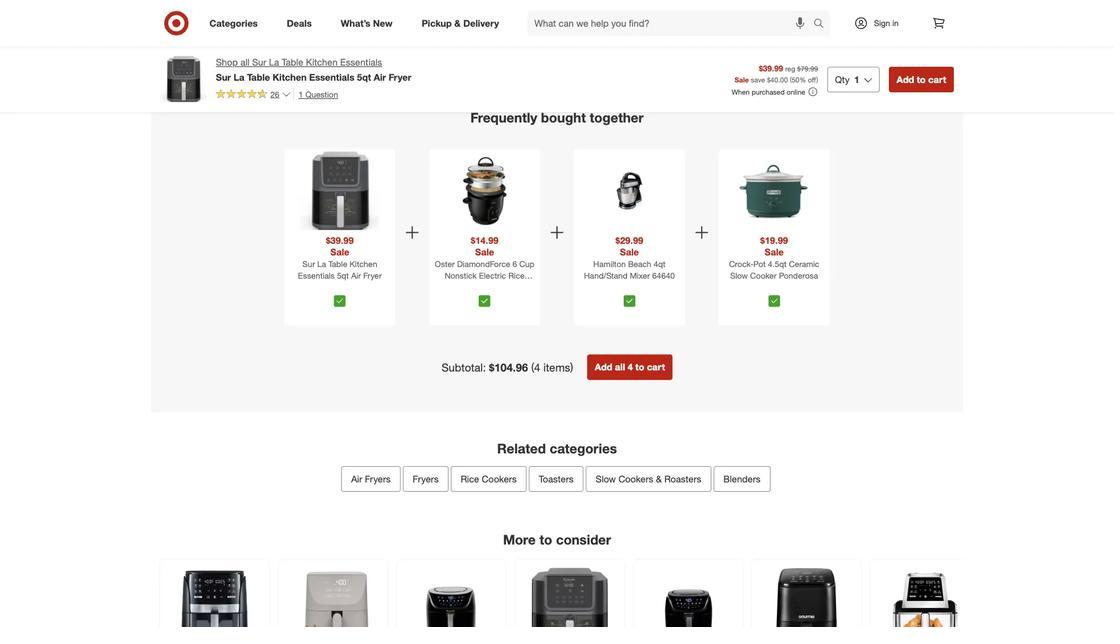 Task type: locate. For each thing, give the bounding box(es) containing it.
1 horizontal spatial cooker
[[751, 270, 777, 280]]

shop
[[216, 57, 238, 68]]

& right pickup at the top of page
[[455, 17, 461, 29]]

related
[[497, 440, 546, 457]]

1 horizontal spatial 5qt
[[357, 71, 371, 83]]

$29.99 sale hamilton beach 4qt hand/stand mixer 64640
[[584, 235, 675, 280]]

fryers
[[365, 473, 391, 485], [413, 473, 439, 485]]

subtotal: $104.96 (4 items)
[[442, 360, 574, 374]]

nonstick
[[445, 270, 477, 280]]

$39.99 inside $39.99 reg $79.99 sale save $ 40.00 ( 50 % off )
[[759, 63, 784, 73]]

when
[[732, 87, 750, 96]]

0 vertical spatial &
[[455, 17, 461, 29]]

0 horizontal spatial table
[[247, 71, 270, 83]]

0 vertical spatial rice
[[509, 270, 525, 280]]

oster diamondforce 6 cup nonstick  electric rice cooker - black link
[[432, 258, 538, 292]]

add inside button
[[595, 361, 613, 373]]

1 vertical spatial sur
[[216, 71, 231, 83]]

gourmia 7-qt. fry 'n fold digital air fryer with 12 presets & guided cooking black image
[[878, 567, 973, 627]]

kitchen for shop all sur la table kitchen essentials sur la table kitchen essentials 5qt air fryer
[[306, 57, 338, 68]]

oster diamondforce 6 cup nonstick  electric rice cooker - black image
[[446, 151, 524, 230]]

64640
[[653, 270, 675, 280]]

sur inside $39.99 sale sur la table kitchen essentials 5qt air fryer
[[303, 259, 315, 269]]

cooker down nonstick
[[458, 282, 484, 292]]

sale for $19.99
[[765, 246, 784, 258]]

1 horizontal spatial rice
[[509, 270, 525, 280]]

sur la table kitchen essentials 5qt air fryer link
[[287, 258, 393, 290]]

sale inside $19.99 sale crock-pot 4.5qt ceramic slow cooker ponderosa
[[765, 246, 784, 258]]

1 vertical spatial $39.99
[[326, 235, 354, 246]]

sale inside $14.99 sale oster diamondforce 6 cup nonstick  electric rice cooker - black
[[475, 246, 494, 258]]

hamilton beach 4qt hand/stand mixer 64640 image
[[590, 151, 669, 230]]

2 horizontal spatial la
[[317, 259, 326, 269]]

add to cart button
[[167, 0, 215, 19], [523, 0, 570, 19], [641, 0, 689, 19], [759, 0, 807, 19], [890, 67, 954, 92]]

pickup
[[422, 17, 452, 29]]

1 vertical spatial fryer
[[363, 270, 382, 280]]

sale for $14.99
[[475, 246, 494, 258]]

$39.99 sale sur la table kitchen essentials 5qt air fryer
[[298, 235, 382, 280]]

all right shop
[[241, 57, 250, 68]]

all left 4
[[615, 361, 625, 373]]

1 horizontal spatial sur
[[252, 57, 267, 68]]

-
[[486, 282, 490, 292]]

None checkbox
[[479, 295, 491, 307], [624, 295, 636, 307], [479, 295, 491, 307], [624, 295, 636, 307]]

cookers
[[482, 473, 517, 485], [619, 473, 654, 485]]

all for shop
[[241, 57, 250, 68]]

0 horizontal spatial 5qt
[[337, 270, 349, 280]]

sale down $29.99
[[620, 246, 639, 258]]

search button
[[809, 10, 837, 38]]

1 horizontal spatial 1
[[855, 74, 860, 85]]

2 horizontal spatial sur
[[303, 259, 315, 269]]

black
[[492, 282, 512, 292]]

26 link
[[216, 88, 291, 102]]

2 vertical spatial kitchen
[[350, 259, 377, 269]]

1 cookers from the left
[[482, 473, 517, 485]]

0 horizontal spatial $39.99
[[326, 235, 354, 246]]

1 horizontal spatial all
[[615, 361, 625, 373]]

sale down $19.99
[[765, 246, 784, 258]]

0 vertical spatial fryer
[[389, 71, 412, 83]]

air inside shop all sur la table kitchen essentials sur la table kitchen essentials 5qt air fryer
[[374, 71, 386, 83]]

slow cookers & roasters link
[[586, 466, 712, 492]]

sign
[[874, 18, 891, 28]]

$19.99
[[761, 235, 789, 246]]

0 vertical spatial slow
[[731, 270, 748, 280]]

sale inside $29.99 sale hamilton beach 4qt hand/stand mixer 64640
[[620, 246, 639, 258]]

add to cart
[[172, 5, 210, 14], [528, 5, 565, 14], [646, 5, 684, 14], [765, 5, 802, 14], [897, 74, 947, 85]]

sale down $14.99
[[475, 246, 494, 258]]

kitchen
[[306, 57, 338, 68], [273, 71, 307, 83], [350, 259, 377, 269]]

cooker inside $19.99 sale crock-pot 4.5qt ceramic slow cooker ponderosa
[[751, 270, 777, 280]]

air
[[374, 71, 386, 83], [351, 270, 361, 280], [351, 473, 363, 485]]

1 vertical spatial table
[[247, 71, 270, 83]]

0 horizontal spatial cookers
[[482, 473, 517, 485]]

1 vertical spatial all
[[615, 361, 625, 373]]

5qt
[[357, 71, 371, 83], [337, 270, 349, 280]]

hamilton beach 4qt hand/stand mixer 64640 link
[[577, 258, 683, 290]]

rice
[[509, 270, 525, 280], [461, 473, 479, 485]]

fryer inside shop all sur la table kitchen essentials sur la table kitchen essentials 5qt air fryer
[[389, 71, 412, 83]]

5qt inside shop all sur la table kitchen essentials sur la table kitchen essentials 5qt air fryer
[[357, 71, 371, 83]]

2 vertical spatial table
[[329, 259, 348, 269]]

$39.99 for reg
[[759, 63, 784, 73]]

la for shop all sur la table kitchen essentials sur la table kitchen essentials 5qt air fryer
[[269, 57, 279, 68]]

1 question
[[299, 89, 338, 99]]

0 horizontal spatial fryers
[[365, 473, 391, 485]]

sur la table kitchen essentials 5qt air fryer image
[[301, 151, 379, 230]]

1 vertical spatial cooker
[[458, 282, 484, 292]]

0 horizontal spatial 1
[[299, 89, 303, 99]]

& inside pickup & delivery link
[[455, 17, 461, 29]]

cookers for slow
[[619, 473, 654, 485]]

sur
[[252, 57, 267, 68], [216, 71, 231, 83], [303, 259, 315, 269]]

1
[[855, 74, 860, 85], [299, 89, 303, 99]]

None checkbox
[[334, 295, 346, 307], [769, 295, 780, 307], [334, 295, 346, 307], [769, 295, 780, 307]]

& left roasters
[[656, 473, 662, 485]]

2 horizontal spatial table
[[329, 259, 348, 269]]

sale up 'when'
[[735, 75, 749, 84]]

crock-pot 4.5qt ceramic slow cooker ponderosa image
[[735, 151, 814, 230]]

cookers down related
[[482, 473, 517, 485]]

0 vertical spatial cooker
[[751, 270, 777, 280]]

0 vertical spatial table
[[282, 57, 304, 68]]

0 horizontal spatial fryer
[[363, 270, 382, 280]]

1 horizontal spatial cookers
[[619, 473, 654, 485]]

2 vertical spatial la
[[317, 259, 326, 269]]

beach
[[628, 259, 652, 269]]

fryers right air fryers
[[413, 473, 439, 485]]

$39.99 inside $39.99 sale sur la table kitchen essentials 5qt air fryer
[[326, 235, 354, 246]]

0 vertical spatial sur
[[252, 57, 267, 68]]

cooker down pot
[[751, 270, 777, 280]]

1 vertical spatial air
[[351, 270, 361, 280]]

4
[[628, 361, 633, 373]]

0 vertical spatial all
[[241, 57, 250, 68]]

fryers left fryers link
[[365, 473, 391, 485]]

0 horizontal spatial all
[[241, 57, 250, 68]]

0 vertical spatial air
[[374, 71, 386, 83]]

1 horizontal spatial slow
[[731, 270, 748, 280]]

1 vertical spatial la
[[234, 71, 245, 83]]

1 vertical spatial 1
[[299, 89, 303, 99]]

0 vertical spatial essentials
[[340, 57, 382, 68]]

0 vertical spatial kitchen
[[306, 57, 338, 68]]

rice right fryers link
[[461, 473, 479, 485]]

1 vertical spatial rice
[[461, 473, 479, 485]]

cooker
[[751, 270, 777, 280], [458, 282, 484, 292]]

sale inside $39.99 sale sur la table kitchen essentials 5qt air fryer
[[331, 246, 350, 258]]

cart
[[196, 5, 210, 14], [552, 5, 565, 14], [670, 5, 684, 14], [788, 5, 802, 14], [929, 74, 947, 85], [647, 361, 665, 373]]

table
[[282, 57, 304, 68], [247, 71, 270, 83], [329, 259, 348, 269]]

sale for $29.99
[[620, 246, 639, 258]]

$39.99 reg $79.99 sale save $ 40.00 ( 50 % off )
[[735, 63, 819, 84]]

table inside $39.99 sale sur la table kitchen essentials 5qt air fryer
[[329, 259, 348, 269]]

essentials for $39.99 sale sur la table kitchen essentials 5qt air fryer
[[298, 270, 335, 280]]

$14.99
[[471, 235, 499, 246]]

1 fryers from the left
[[365, 473, 391, 485]]

la inside $39.99 sale sur la table kitchen essentials 5qt air fryer
[[317, 259, 326, 269]]

0 vertical spatial la
[[269, 57, 279, 68]]

& inside slow cookers & roasters link
[[656, 473, 662, 485]]

1 horizontal spatial fryers
[[413, 473, 439, 485]]

gourmia 2qt digital air fryer with 10 presets & guided cooking image
[[759, 567, 855, 627]]

1 left question
[[299, 89, 303, 99]]

crock-
[[729, 259, 754, 269]]

1 horizontal spatial la
[[269, 57, 279, 68]]

1 horizontal spatial $39.99
[[759, 63, 784, 73]]

0 horizontal spatial rice
[[461, 473, 479, 485]]

diamondforce
[[457, 259, 511, 269]]

all inside shop all sur la table kitchen essentials sur la table kitchen essentials 5qt air fryer
[[241, 57, 250, 68]]

$39.99
[[759, 63, 784, 73], [326, 235, 354, 246]]

1 vertical spatial slow
[[596, 473, 616, 485]]

1 right "qty"
[[855, 74, 860, 85]]

What can we help you find? suggestions appear below search field
[[528, 10, 817, 36]]

rice down 6
[[509, 270, 525, 280]]

1 horizontal spatial &
[[656, 473, 662, 485]]

$
[[767, 75, 771, 84]]

0 horizontal spatial &
[[455, 17, 461, 29]]

slow down crock-
[[731, 270, 748, 280]]

bought
[[541, 109, 586, 125]]

1 horizontal spatial fryer
[[389, 71, 412, 83]]

purchased
[[752, 87, 785, 96]]

40.00
[[771, 75, 788, 84]]

to
[[188, 5, 194, 14], [543, 5, 550, 14], [661, 5, 668, 14], [780, 5, 786, 14], [917, 74, 926, 85], [636, 361, 645, 373], [540, 531, 553, 548]]

delivery
[[464, 17, 499, 29]]

sale inside $39.99 reg $79.99 sale save $ 40.00 ( 50 % off )
[[735, 75, 749, 84]]

essentials for shop all sur la table kitchen essentials sur la table kitchen essentials 5qt air fryer
[[340, 57, 382, 68]]

5qt inside $39.99 sale sur la table kitchen essentials 5qt air fryer
[[337, 270, 349, 280]]

add all 4 to cart button
[[588, 354, 673, 380]]

$104.96
[[489, 360, 528, 374]]

essentials inside $39.99 sale sur la table kitchen essentials 5qt air fryer
[[298, 270, 335, 280]]

sale up sur la table kitchen essentials 5qt air fryer link
[[331, 246, 350, 258]]

0 vertical spatial 5qt
[[357, 71, 371, 83]]

2 vertical spatial sur
[[303, 259, 315, 269]]

all inside add all 4 to cart button
[[615, 361, 625, 373]]

electric
[[479, 270, 506, 280]]

categories
[[550, 440, 617, 457]]

slow down categories
[[596, 473, 616, 485]]

$39.99 up $
[[759, 63, 784, 73]]

slow inside $19.99 sale crock-pot 4.5qt ceramic slow cooker ponderosa
[[731, 270, 748, 280]]

gourmia 6-qt digital window air fryer with 12 presets & guided cooking black image
[[167, 567, 262, 627]]

0 vertical spatial $39.99
[[759, 63, 784, 73]]

rice inside $14.99 sale oster diamondforce 6 cup nonstick  electric rice cooker - black
[[509, 270, 525, 280]]

2 vertical spatial essentials
[[298, 270, 335, 280]]

1 vertical spatial &
[[656, 473, 662, 485]]

1 question link
[[294, 88, 338, 101]]

sale for $39.99
[[331, 246, 350, 258]]

$39.99 up sur la table kitchen essentials 5qt air fryer link
[[326, 235, 354, 246]]

la for $39.99 sale sur la table kitchen essentials 5qt air fryer
[[317, 259, 326, 269]]

cookers left roasters
[[619, 473, 654, 485]]

qty
[[835, 74, 850, 85]]

kitchen inside $39.99 sale sur la table kitchen essentials 5qt air fryer
[[350, 259, 377, 269]]

&
[[455, 17, 461, 29], [656, 473, 662, 485]]

deals
[[287, 17, 312, 29]]

1 vertical spatial kitchen
[[273, 71, 307, 83]]

2 cookers from the left
[[619, 473, 654, 485]]

sign in link
[[845, 10, 917, 36]]

0 horizontal spatial cooker
[[458, 282, 484, 292]]

1 horizontal spatial table
[[282, 57, 304, 68]]

1 vertical spatial 5qt
[[337, 270, 349, 280]]

crock-pot 4.5qt ceramic slow cooker ponderosa link
[[721, 258, 828, 290]]



Task type: describe. For each thing, give the bounding box(es) containing it.
4qt
[[654, 259, 666, 269]]

qty 1
[[835, 74, 860, 85]]

categories
[[210, 17, 258, 29]]

rice cookers
[[461, 473, 517, 485]]

26
[[271, 89, 280, 99]]

ceramic
[[789, 259, 820, 269]]

more to consider
[[503, 531, 611, 548]]

air fryers link
[[341, 466, 401, 492]]

add all 4 to cart
[[595, 361, 665, 373]]

consider
[[556, 531, 611, 548]]

image of sur la table kitchen essentials 5qt air fryer image
[[160, 56, 207, 102]]

shop all sur la table kitchen essentials sur la table kitchen essentials 5qt air fryer
[[216, 57, 412, 83]]

subtotal:
[[442, 360, 486, 374]]

frequently
[[471, 109, 538, 125]]

$14.99 sale oster diamondforce 6 cup nonstick  electric rice cooker - black
[[435, 235, 535, 292]]

categories link
[[200, 10, 272, 36]]

roasters
[[665, 473, 702, 485]]

what's new link
[[331, 10, 407, 36]]

together
[[590, 109, 644, 125]]

50
[[792, 75, 800, 84]]

save
[[751, 75, 766, 84]]

items)
[[544, 360, 574, 374]]

table for shop all sur la table kitchen essentials sur la table kitchen essentials 5qt air fryer
[[282, 57, 304, 68]]

cooker inside $14.99 sale oster diamondforce 6 cup nonstick  electric rice cooker - black
[[458, 282, 484, 292]]

%
[[800, 75, 807, 84]]

pot
[[754, 259, 766, 269]]

hand/stand
[[584, 270, 628, 280]]

off
[[808, 75, 817, 84]]

mixer
[[630, 270, 650, 280]]

cart inside button
[[647, 361, 665, 373]]

cup
[[520, 259, 535, 269]]

$39.99 for sale
[[326, 235, 354, 246]]

oster
[[435, 259, 455, 269]]

$29.99
[[616, 235, 644, 246]]

0 horizontal spatial slow
[[596, 473, 616, 485]]

air inside $39.99 sale sur la table kitchen essentials 5qt air fryer
[[351, 270, 361, 280]]

fryers link
[[403, 466, 449, 492]]

blenders link
[[714, 466, 771, 492]]

sur for $39.99 sale sur la table kitchen essentials 5qt air fryer
[[303, 259, 315, 269]]

toasters
[[539, 473, 574, 485]]

sign in
[[874, 18, 899, 28]]

ponderosa
[[779, 270, 819, 280]]

(
[[790, 75, 792, 84]]

pickup & delivery link
[[412, 10, 514, 36]]

toasters link
[[529, 466, 584, 492]]

pickup & delivery
[[422, 17, 499, 29]]

all for add
[[615, 361, 625, 373]]

online
[[787, 87, 806, 96]]

search
[[809, 19, 837, 30]]

$79.99
[[798, 64, 819, 73]]

rice cookers link
[[451, 466, 527, 492]]

new
[[373, 17, 393, 29]]

related categories
[[497, 440, 617, 457]]

hamilton
[[594, 259, 626, 269]]

table for $39.99 sale sur la table kitchen essentials 5qt air fryer
[[329, 259, 348, 269]]

frequently bought together
[[471, 109, 644, 125]]

blenders
[[724, 473, 761, 485]]

2 vertical spatial air
[[351, 473, 363, 485]]

)
[[817, 75, 819, 84]]

reg
[[786, 64, 796, 73]]

0 vertical spatial 1
[[855, 74, 860, 85]]

kitchen for $39.99 sale sur la table kitchen essentials 5qt air fryer
[[350, 259, 377, 269]]

$19.99 sale crock-pot 4.5qt ceramic slow cooker ponderosa
[[729, 235, 820, 280]]

in
[[893, 18, 899, 28]]

powerxl vortex pro air fryer 4qt - black image
[[641, 567, 736, 627]]

to inside button
[[636, 361, 645, 373]]

when purchased online
[[732, 87, 806, 96]]

2 fryers from the left
[[413, 473, 439, 485]]

sur la table kitchen essentials 8qt air fryer black image
[[523, 567, 618, 627]]

(4
[[531, 360, 541, 374]]

6
[[513, 259, 517, 269]]

rice inside rice cookers link
[[461, 473, 479, 485]]

sur for shop all sur la table kitchen essentials sur la table kitchen essentials 5qt air fryer
[[252, 57, 267, 68]]

what's
[[341, 17, 371, 29]]

cookers for rice
[[482, 473, 517, 485]]

4.5qt
[[768, 259, 787, 269]]

fryer inside $39.99 sale sur la table kitchen essentials 5qt air fryer
[[363, 270, 382, 280]]

question
[[306, 89, 338, 99]]

0 horizontal spatial sur
[[216, 71, 231, 83]]

powerxl vortex pro air fryer 8qt - black image
[[404, 567, 499, 627]]

0 horizontal spatial la
[[234, 71, 245, 83]]

deals link
[[277, 10, 326, 36]]

cruxgg 6qt touchscreen air fryer image
[[286, 567, 381, 627]]

air fryers
[[351, 473, 391, 485]]

slow cookers & roasters
[[596, 473, 702, 485]]

more
[[503, 531, 536, 548]]

1 vertical spatial essentials
[[309, 71, 355, 83]]

what's new
[[341, 17, 393, 29]]



Task type: vqa. For each thing, say whether or not it's contained in the screenshot.
the topmost Cooker
yes



